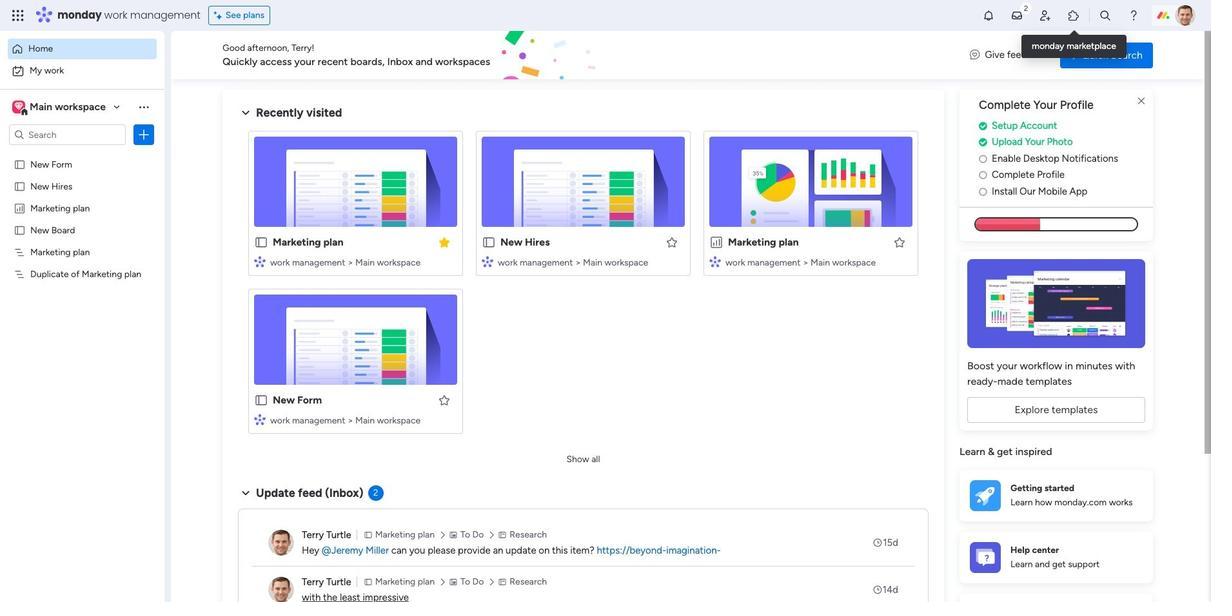 Task type: describe. For each thing, give the bounding box(es) containing it.
1 circle o image from the top
[[979, 171, 988, 180]]

see plans image
[[214, 8, 226, 23]]

v2 bolt switch image
[[1071, 48, 1079, 62]]

help center element
[[960, 532, 1154, 584]]

2 circle o image from the top
[[979, 187, 988, 197]]

0 vertical spatial option
[[8, 39, 157, 59]]

search everything image
[[1099, 9, 1112, 22]]

2 element
[[368, 486, 384, 501]]

add to favorites image
[[438, 394, 451, 407]]

1 vertical spatial option
[[8, 61, 157, 81]]

quick search results list box
[[238, 121, 929, 450]]

workspace image
[[14, 100, 23, 114]]

remove from favorites image
[[438, 236, 451, 249]]

2 vertical spatial option
[[0, 153, 165, 155]]

getting started element
[[960, 470, 1154, 522]]

select product image
[[12, 9, 25, 22]]

help image
[[1128, 9, 1141, 22]]

dapulse x slim image
[[1134, 94, 1150, 109]]

invite members image
[[1039, 9, 1052, 22]]

2 terry turtle image from the top
[[268, 577, 294, 603]]



Task type: locate. For each thing, give the bounding box(es) containing it.
1 vertical spatial circle o image
[[979, 187, 988, 197]]

1 horizontal spatial add to favorites image
[[894, 236, 906, 249]]

component image
[[482, 256, 494, 267]]

update feed image
[[1011, 9, 1024, 22]]

list box
[[0, 151, 165, 459]]

0 horizontal spatial public dashboard image
[[14, 202, 26, 214]]

monday marketplace image
[[1068, 9, 1081, 22]]

0 horizontal spatial add to favorites image
[[666, 236, 679, 249]]

0 vertical spatial check circle image
[[979, 121, 988, 131]]

1 terry turtle image from the top
[[268, 530, 294, 556]]

2 image
[[1021, 1, 1032, 15]]

templates image image
[[972, 260, 1142, 349]]

public board image inside quick search results list box
[[254, 235, 268, 250]]

1 vertical spatial check circle image
[[979, 138, 988, 147]]

circle o image
[[979, 154, 988, 164]]

check circle image
[[979, 121, 988, 131], [979, 138, 988, 147]]

close update feed (inbox) image
[[238, 486, 254, 501]]

options image
[[137, 128, 150, 141]]

0 vertical spatial terry turtle image
[[268, 530, 294, 556]]

1 add to favorites image from the left
[[666, 236, 679, 249]]

circle o image
[[979, 171, 988, 180], [979, 187, 988, 197]]

0 vertical spatial circle o image
[[979, 171, 988, 180]]

workspace image
[[12, 100, 25, 114]]

notifications image
[[983, 9, 995, 22]]

2 check circle image from the top
[[979, 138, 988, 147]]

terry turtle image
[[268, 530, 294, 556], [268, 577, 294, 603]]

1 horizontal spatial public board image
[[254, 235, 268, 250]]

1 check circle image from the top
[[979, 121, 988, 131]]

2 add to favorites image from the left
[[894, 236, 906, 249]]

Search in workspace field
[[27, 127, 108, 142]]

0 horizontal spatial public board image
[[14, 224, 26, 236]]

v2 user feedback image
[[970, 48, 980, 62]]

public board image
[[14, 158, 26, 170], [14, 180, 26, 192], [482, 235, 496, 250], [254, 394, 268, 408]]

close recently visited image
[[238, 105, 254, 121]]

workspace options image
[[137, 100, 150, 113]]

1 vertical spatial public dashboard image
[[710, 235, 724, 250]]

workspace selection element
[[12, 99, 108, 116]]

option
[[8, 39, 157, 59], [8, 61, 157, 81], [0, 153, 165, 155]]

terry turtle image
[[1175, 5, 1196, 26]]

public dashboard image
[[14, 202, 26, 214], [710, 235, 724, 250]]

1 vertical spatial terry turtle image
[[268, 577, 294, 603]]

0 vertical spatial public dashboard image
[[14, 202, 26, 214]]

add to favorites image
[[666, 236, 679, 249], [894, 236, 906, 249]]

public board image
[[14, 224, 26, 236], [254, 235, 268, 250]]

1 horizontal spatial public dashboard image
[[710, 235, 724, 250]]



Task type: vqa. For each thing, say whether or not it's contained in the screenshot.
component icon
yes



